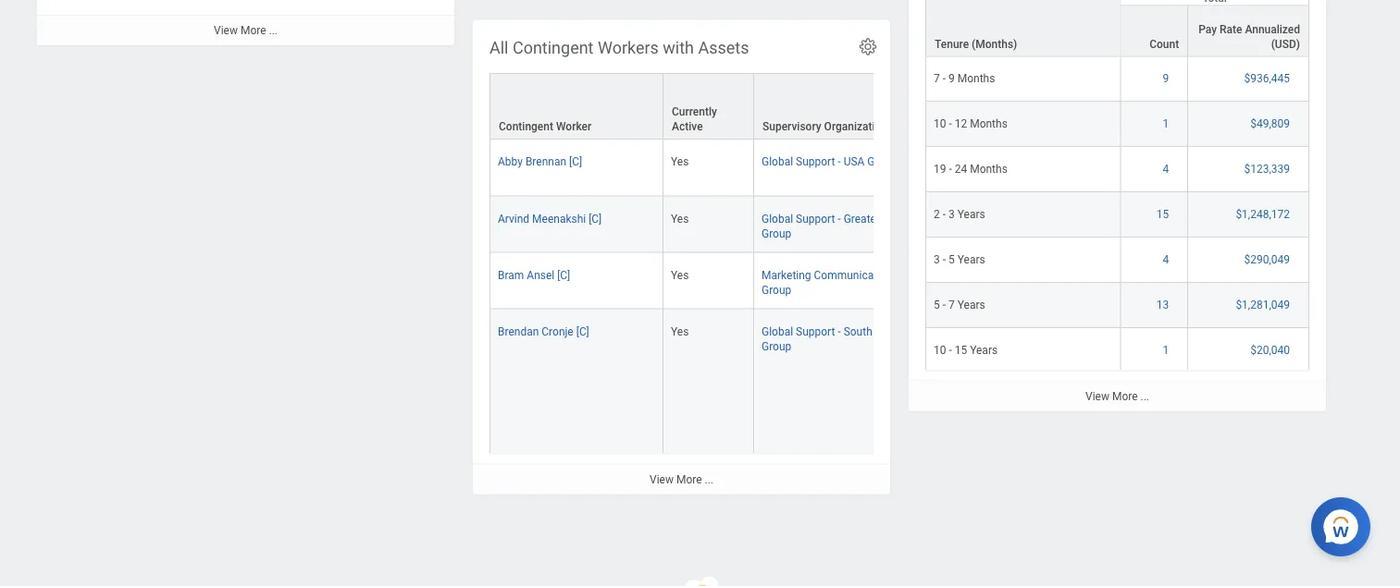 Task type: vqa. For each thing, say whether or not it's contained in the screenshot.


Task type: locate. For each thing, give the bounding box(es) containing it.
1 horizontal spatial view more ...
[[650, 473, 714, 486]]

1 for $20,040
[[1163, 345, 1169, 358]]

- up 5 - 7 years element
[[943, 254, 946, 267]]

13 button
[[1157, 299, 1172, 313]]

group inside marketing communications group
[[762, 283, 792, 296]]

currently active
[[672, 105, 717, 133]]

3 global from the top
[[762, 325, 793, 338]]

- for 2 - 3 years
[[943, 209, 946, 222]]

months
[[958, 73, 995, 86], [970, 118, 1008, 131], [970, 163, 1008, 176]]

2 vertical spatial ...
[[705, 473, 714, 486]]

support
[[796, 155, 835, 168], [796, 212, 835, 225], [796, 325, 835, 338]]

2 vertical spatial global
[[762, 325, 793, 338]]

19
[[934, 163, 946, 176]]

9 down tenure
[[949, 73, 955, 86]]

2 vertical spatial view
[[650, 473, 674, 486]]

2 vertical spatial support
[[796, 325, 835, 338]]

1 vertical spatial support
[[796, 212, 835, 225]]

15 inside button
[[1157, 209, 1169, 222]]

10 inside '10 - 15 years' element
[[934, 345, 946, 358]]

row containing abby brennan [c]
[[490, 139, 1400, 196]]

2 horizontal spatial ...
[[1141, 390, 1149, 403]]

0 horizontal spatial 9
[[949, 73, 955, 86]]

row containing 2 - 3 years
[[925, 193, 1310, 238]]

years up 5 - 7 years element
[[958, 254, 985, 267]]

2 4 from the top
[[1163, 254, 1169, 267]]

1 horizontal spatial view more ... link
[[473, 464, 890, 495]]

0 horizontal spatial 5
[[934, 299, 940, 312]]

0 vertical spatial view
[[214, 24, 238, 37]]

1 vertical spatial view
[[1086, 390, 1110, 403]]

cronje
[[542, 325, 574, 338]]

[c]
[[569, 155, 582, 168], [589, 212, 602, 225], [557, 268, 570, 281], [576, 325, 589, 338]]

1 support from the top
[[796, 155, 835, 168]]

view more ... inside contingent worker quarterly spend element
[[214, 24, 278, 37]]

global support - usa group link
[[762, 151, 897, 168]]

3
[[949, 209, 955, 222], [934, 254, 940, 267]]

$1,281,049
[[1236, 299, 1290, 312]]

- for 10 - 15 years
[[949, 345, 952, 358]]

3 down 2
[[934, 254, 940, 267]]

years right 2
[[958, 209, 985, 222]]

1 global from the top
[[762, 155, 793, 168]]

[c] right 'cronje'
[[576, 325, 589, 338]]

1 horizontal spatial view
[[650, 473, 674, 486]]

yes
[[671, 155, 689, 168], [671, 212, 689, 225], [671, 268, 689, 281], [671, 325, 689, 338]]

2 vertical spatial months
[[970, 163, 1008, 176]]

contingent worker
[[499, 120, 592, 133]]

...
[[269, 24, 278, 37], [1141, 390, 1149, 403], [705, 473, 714, 486]]

months right 12
[[970, 118, 1008, 131]]

1 4 button from the top
[[1163, 163, 1172, 177]]

10 - 12 months
[[934, 118, 1008, 131]]

marketing communications group
[[762, 268, 898, 296]]

1 vertical spatial 7
[[949, 299, 955, 312]]

7 up '10 - 15 years' element
[[949, 299, 955, 312]]

marketing communications group link
[[762, 265, 898, 296]]

1 horizontal spatial 5
[[949, 254, 955, 267]]

1 button down 9 button
[[1163, 117, 1172, 132]]

1 vertical spatial more
[[1112, 390, 1138, 403]]

organization
[[824, 120, 888, 133]]

0 vertical spatial 4 button
[[1163, 163, 1172, 177]]

... inside 'contingent worker analysis' element
[[1141, 390, 1149, 403]]

global
[[762, 155, 793, 168], [762, 212, 793, 225], [762, 325, 793, 338]]

global for global support - greater india group
[[762, 212, 793, 225]]

row
[[925, 5, 1310, 57], [925, 57, 1310, 102], [490, 73, 1400, 140], [925, 102, 1310, 148], [490, 139, 1400, 196], [925, 148, 1310, 193], [925, 193, 1310, 238], [490, 196, 1400, 253], [925, 238, 1310, 284], [490, 253, 1400, 309], [925, 284, 1310, 329], [490, 309, 1400, 490], [925, 329, 1310, 374]]

1 vertical spatial 10
[[934, 345, 946, 358]]

1 vertical spatial global
[[762, 212, 793, 225]]

view inside contingent worker quarterly spend element
[[214, 24, 238, 37]]

group
[[867, 155, 897, 168], [762, 227, 792, 240], [762, 283, 792, 296], [762, 340, 792, 353]]

abby brennan [c]
[[498, 155, 582, 168]]

years for 5 - 7 years
[[958, 299, 985, 312]]

more inside contingent worker quarterly spend element
[[241, 24, 266, 37]]

support down supervisory organization
[[796, 155, 835, 168]]

support left greater
[[796, 212, 835, 225]]

view more ... inside 'contingent worker analysis' element
[[1086, 390, 1149, 403]]

1 vertical spatial 1 button
[[1163, 344, 1172, 359]]

support for greater
[[796, 212, 835, 225]]

- left greater
[[838, 212, 841, 225]]

5 down "3 - 5 years"
[[934, 299, 940, 312]]

1 horizontal spatial 15
[[1157, 209, 1169, 222]]

10 for 10 - 15 years
[[934, 345, 946, 358]]

10 down 5 - 7 years
[[934, 345, 946, 358]]

4 down 15 button
[[1163, 254, 1169, 267]]

marketing
[[762, 268, 811, 281]]

more inside 'contingent worker analysis' element
[[1112, 390, 1138, 403]]

2 horizontal spatial view more ... link
[[909, 381, 1326, 412]]

tenure (months) button
[[926, 0, 1120, 56]]

1 vertical spatial 15
[[955, 345, 967, 358]]

[c] right ansel
[[557, 268, 570, 281]]

view
[[214, 24, 238, 37], [1086, 390, 1110, 403], [650, 473, 674, 486]]

0 vertical spatial 1
[[1163, 118, 1169, 131]]

2
[[934, 209, 940, 222]]

[c] inside bram ansel [c] link
[[557, 268, 570, 281]]

1 vertical spatial view more ... link
[[909, 381, 1326, 412]]

... for 'contingent worker analysis' element
[[1141, 390, 1149, 403]]

5 up 5 - 7 years element
[[949, 254, 955, 267]]

3 yes from the top
[[671, 268, 689, 281]]

row containing 10 - 12 months
[[925, 102, 1310, 148]]

0 horizontal spatial view more ...
[[214, 24, 278, 37]]

- right 19
[[949, 163, 952, 176]]

india
[[883, 212, 907, 225]]

currently
[[672, 105, 717, 118]]

[c] right meenakshi
[[589, 212, 602, 225]]

support inside global support - greater india group
[[796, 212, 835, 225]]

0 horizontal spatial 3
[[934, 254, 940, 267]]

... inside contingent worker quarterly spend element
[[269, 24, 278, 37]]

- down 5 - 7 years
[[949, 345, 952, 358]]

years for 2 - 3 years
[[958, 209, 985, 222]]

3 support from the top
[[796, 325, 835, 338]]

contingent worker analysis element
[[909, 0, 1326, 420]]

view inside 'contingent worker analysis' element
[[1086, 390, 1110, 403]]

ansel
[[527, 268, 555, 281]]

years up '10 - 15 years' element
[[958, 299, 985, 312]]

2 9 from the left
[[1163, 73, 1169, 86]]

3 - 5 years element
[[934, 250, 985, 267]]

2 global from the top
[[762, 212, 793, 225]]

1 1 from the top
[[1163, 118, 1169, 131]]

1 horizontal spatial 3
[[949, 209, 955, 222]]

1 button down 13 'button'
[[1163, 344, 1172, 359]]

meenakshi
[[532, 212, 586, 225]]

1 vertical spatial contingent
[[499, 120, 553, 133]]

1 1 button from the top
[[1163, 117, 1172, 132]]

2 4 button from the top
[[1163, 253, 1172, 268]]

2 vertical spatial view more ... link
[[473, 464, 890, 495]]

$290,049 button
[[1244, 253, 1293, 268]]

contingent right 'all'
[[513, 38, 594, 57]]

0 horizontal spatial 7
[[934, 73, 940, 86]]

4 button for $123,339
[[1163, 163, 1172, 177]]

1 vertical spatial ...
[[1141, 390, 1149, 403]]

5
[[949, 254, 955, 267], [934, 299, 940, 312]]

support for usa
[[796, 155, 835, 168]]

months right 24 in the right top of the page
[[970, 163, 1008, 176]]

view more ... link
[[37, 15, 454, 45], [909, 381, 1326, 412], [473, 464, 890, 495]]

$936,445 button
[[1244, 72, 1293, 87]]

pay
[[1199, 23, 1217, 36]]

years for 3 - 5 years
[[958, 254, 985, 267]]

1 horizontal spatial more
[[676, 473, 702, 486]]

$1,248,172 button
[[1236, 208, 1293, 223]]

row containing 19 - 24 months
[[925, 148, 1310, 193]]

3 - 5 years
[[934, 254, 985, 267]]

row containing 10 - 15 years
[[925, 329, 1310, 374]]

1 vertical spatial 3
[[934, 254, 940, 267]]

south
[[844, 325, 872, 338]]

4 button down 15 button
[[1163, 253, 1172, 268]]

yes for global support - south africa group
[[671, 325, 689, 338]]

0 horizontal spatial ...
[[269, 24, 278, 37]]

- for 3 - 5 years
[[943, 254, 946, 267]]

contingent worker quarterly spend element
[[37, 0, 454, 45]]

7 - 9 months
[[934, 73, 995, 86]]

9 down count
[[1163, 73, 1169, 86]]

contingent
[[513, 38, 594, 57], [499, 120, 553, 133]]

1 horizontal spatial 7
[[949, 299, 955, 312]]

1 yes from the top
[[671, 155, 689, 168]]

annualized
[[1245, 23, 1300, 36]]

1 vertical spatial 5
[[934, 299, 940, 312]]

$123,339 button
[[1244, 163, 1293, 177]]

1 down 13 'button'
[[1163, 345, 1169, 358]]

2 support from the top
[[796, 212, 835, 225]]

1 vertical spatial 1
[[1163, 345, 1169, 358]]

0 horizontal spatial more
[[241, 24, 266, 37]]

1 vertical spatial months
[[970, 118, 1008, 131]]

10
[[934, 118, 946, 131], [934, 345, 946, 358]]

1 10 from the top
[[934, 118, 946, 131]]

0 vertical spatial months
[[958, 73, 995, 86]]

contingent up abby brennan [c] link
[[499, 120, 553, 133]]

9 inside button
[[1163, 73, 1169, 86]]

[c] inside arvind meenakshi [c] link
[[589, 212, 602, 225]]

0 vertical spatial 1 button
[[1163, 117, 1172, 132]]

2 yes from the top
[[671, 212, 689, 225]]

1 horizontal spatial 9
[[1163, 73, 1169, 86]]

10 left 12
[[934, 118, 946, 131]]

months down "tenure (months)" at top right
[[958, 73, 995, 86]]

global support - south africa group
[[762, 325, 905, 353]]

4 up 15 button
[[1163, 163, 1169, 176]]

- left 12
[[949, 118, 952, 131]]

support left south
[[796, 325, 835, 338]]

tenure (months) row
[[925, 0, 1310, 57]]

$936,445
[[1244, 73, 1290, 86]]

15 down 5 - 7 years
[[955, 345, 967, 358]]

- down "3 - 5 years"
[[943, 299, 946, 312]]

2 10 from the top
[[934, 345, 946, 358]]

[c] for bram ansel [c]
[[557, 268, 570, 281]]

1 vertical spatial 4
[[1163, 254, 1169, 267]]

1 4 from the top
[[1163, 163, 1169, 176]]

years down 5 - 7 years
[[970, 345, 998, 358]]

0 vertical spatial more
[[241, 24, 266, 37]]

2 vertical spatial view more ...
[[650, 473, 714, 486]]

1 vertical spatial view more ...
[[1086, 390, 1149, 403]]

7
[[934, 73, 940, 86], [949, 299, 955, 312]]

0 vertical spatial support
[[796, 155, 835, 168]]

arvind
[[498, 212, 529, 225]]

global down supervisory
[[762, 155, 793, 168]]

supervisory
[[763, 120, 821, 133]]

4 button
[[1163, 163, 1172, 177], [1163, 253, 1172, 268]]

0 vertical spatial view more ...
[[214, 24, 278, 37]]

1 horizontal spatial ...
[[705, 473, 714, 486]]

abby brennan [c] link
[[498, 151, 582, 168]]

10 inside 10 - 12 months element
[[934, 118, 946, 131]]

2 horizontal spatial view
[[1086, 390, 1110, 403]]

currently active button
[[664, 74, 753, 138]]

0 vertical spatial 4
[[1163, 163, 1169, 176]]

- for 10 - 12 months
[[949, 118, 952, 131]]

0 vertical spatial 10
[[934, 118, 946, 131]]

2 horizontal spatial view more ...
[[1086, 390, 1149, 403]]

0 vertical spatial 15
[[1157, 209, 1169, 222]]

2 1 from the top
[[1163, 345, 1169, 358]]

4 button up 15 button
[[1163, 163, 1172, 177]]

more
[[241, 24, 266, 37], [1112, 390, 1138, 403], [676, 473, 702, 486]]

0 horizontal spatial view more ... link
[[37, 15, 454, 45]]

... for contingent worker quarterly spend element on the top left of the page
[[269, 24, 278, 37]]

view inside all contingent workers with assets element
[[650, 473, 674, 486]]

2 1 button from the top
[[1163, 344, 1172, 359]]

- left south
[[838, 325, 841, 338]]

15 up 13 at right bottom
[[1157, 209, 1169, 222]]

[c] inside 'brendan cronje [c]' link
[[576, 325, 589, 338]]

1
[[1163, 118, 1169, 131], [1163, 345, 1169, 358]]

2 vertical spatial more
[[676, 473, 702, 486]]

[c] right the "brennan"
[[569, 155, 582, 168]]

more for 'contingent worker analysis' element
[[1112, 390, 1138, 403]]

$1,281,049 button
[[1236, 299, 1293, 313]]

0 vertical spatial ...
[[269, 24, 278, 37]]

row containing currently active
[[490, 73, 1400, 140]]

-
[[943, 73, 946, 86], [949, 118, 952, 131], [838, 155, 841, 168], [949, 163, 952, 176], [943, 209, 946, 222], [838, 212, 841, 225], [943, 254, 946, 267], [943, 299, 946, 312], [838, 325, 841, 338], [949, 345, 952, 358]]

0 vertical spatial view more ... link
[[37, 15, 454, 45]]

4 yes from the top
[[671, 325, 689, 338]]

[c] inside abby brennan [c] link
[[569, 155, 582, 168]]

contingent worker button
[[491, 74, 663, 138]]

pay rate annualized (usd) button
[[1188, 6, 1309, 56]]

0 vertical spatial contingent
[[513, 38, 594, 57]]

... inside all contingent workers with assets element
[[705, 473, 714, 486]]

2 horizontal spatial more
[[1112, 390, 1138, 403]]

months for 10 - 12 months
[[970, 118, 1008, 131]]

4
[[1163, 163, 1169, 176], [1163, 254, 1169, 267]]

global inside the global support - south africa group
[[762, 325, 793, 338]]

years
[[958, 209, 985, 222], [958, 254, 985, 267], [958, 299, 985, 312], [970, 345, 998, 358]]

$290,049
[[1244, 254, 1290, 267]]

global down marketing
[[762, 325, 793, 338]]

4 for $290,049
[[1163, 254, 1169, 267]]

[c] for arvind meenakshi [c]
[[589, 212, 602, 225]]

1 down 9 button
[[1163, 118, 1169, 131]]

yes for global support - greater india group
[[671, 212, 689, 225]]

$49,809
[[1251, 118, 1290, 131]]

- down tenure
[[943, 73, 946, 86]]

1 vertical spatial 4 button
[[1163, 253, 1172, 268]]

supervisory organization button
[[754, 74, 927, 138]]

global up marketing
[[762, 212, 793, 225]]

10 - 15 years element
[[934, 341, 998, 358]]

9
[[949, 73, 955, 86], [1163, 73, 1169, 86]]

0 horizontal spatial view
[[214, 24, 238, 37]]

global inside global support - greater india group
[[762, 212, 793, 225]]

- right 2
[[943, 209, 946, 222]]

4 for $123,339
[[1163, 163, 1169, 176]]

view more ... link inside all contingent workers with assets element
[[473, 464, 890, 495]]

3 right 2
[[949, 209, 955, 222]]

support inside the global support - south africa group
[[796, 325, 835, 338]]

7 down tenure
[[934, 73, 940, 86]]

15
[[1157, 209, 1169, 222], [955, 345, 967, 358]]

group inside the global support - south africa group
[[762, 340, 792, 353]]

1 button
[[1163, 117, 1172, 132], [1163, 344, 1172, 359]]

0 vertical spatial global
[[762, 155, 793, 168]]



Task type: describe. For each thing, give the bounding box(es) containing it.
row containing bram ansel [c]
[[490, 253, 1400, 309]]

configure all contingent workers with assets image
[[858, 37, 878, 57]]

- inside the global support - south africa group
[[838, 325, 841, 338]]

assets
[[698, 38, 749, 57]]

global support - usa group
[[762, 155, 897, 168]]

view more ... link for contingent worker quarterly spend element on the top left of the page
[[37, 15, 454, 45]]

24
[[955, 163, 967, 176]]

count
[[1150, 38, 1179, 51]]

2 - 3 years
[[934, 209, 985, 222]]

19 - 24 months element
[[934, 160, 1008, 176]]

brennan
[[526, 155, 566, 168]]

yes for marketing communications group
[[671, 268, 689, 281]]

worker
[[556, 120, 592, 133]]

more inside all contingent workers with assets element
[[676, 473, 702, 486]]

view for 'contingent worker analysis' element
[[1086, 390, 1110, 403]]

1 button for $49,809
[[1163, 117, 1172, 132]]

communications
[[814, 268, 898, 281]]

5 - 7 years element
[[934, 296, 985, 312]]

10 - 15 years
[[934, 345, 998, 358]]

usa
[[844, 155, 865, 168]]

- for 5 - 7 years
[[943, 299, 946, 312]]

[c] for brendan cronje [c]
[[576, 325, 589, 338]]

$123,339
[[1244, 163, 1290, 176]]

7 - 9 months element
[[934, 69, 995, 86]]

with
[[663, 38, 694, 57]]

group inside global support - greater india group
[[762, 227, 792, 240]]

bram ansel [c] link
[[498, 265, 570, 281]]

12
[[955, 118, 967, 131]]

0 vertical spatial 5
[[949, 254, 955, 267]]

row containing pay rate annualized (usd)
[[925, 5, 1310, 57]]

all
[[490, 38, 509, 57]]

1 9 from the left
[[949, 73, 955, 86]]

0 vertical spatial 3
[[949, 209, 955, 222]]

tenure
[[935, 38, 969, 51]]

$1,248,172
[[1236, 209, 1290, 222]]

bram ansel [c]
[[498, 268, 570, 281]]

tenure (months)
[[935, 38, 1017, 51]]

19 - 24 months
[[934, 163, 1008, 176]]

15 button
[[1157, 208, 1172, 223]]

global support - greater india group
[[762, 212, 907, 240]]

more for contingent worker quarterly spend element on the top left of the page
[[241, 24, 266, 37]]

contingent worker column header
[[490, 73, 664, 140]]

5 - 7 years
[[934, 299, 985, 312]]

9 button
[[1163, 72, 1172, 87]]

brendan cronje [c] link
[[498, 321, 589, 338]]

(usd)
[[1271, 38, 1300, 51]]

contingent inside popup button
[[499, 120, 553, 133]]

supervisory organization
[[763, 120, 888, 133]]

global support - south africa group link
[[762, 321, 905, 353]]

row containing 3 - 5 years
[[925, 238, 1310, 284]]

view more ... inside all contingent workers with assets element
[[650, 473, 714, 486]]

active
[[672, 120, 703, 133]]

brendan cronje [c]
[[498, 325, 589, 338]]

(months)
[[972, 38, 1017, 51]]

group inside global support - usa group link
[[867, 155, 897, 168]]

africa
[[875, 325, 905, 338]]

arvind meenakshi [c]
[[498, 212, 602, 225]]

count button
[[1121, 6, 1188, 56]]

2 - 3 years element
[[934, 205, 985, 222]]

- for 19 - 24 months
[[949, 163, 952, 176]]

currently active column header
[[664, 73, 754, 140]]

10 for 10 - 12 months
[[934, 118, 946, 131]]

$20,040 button
[[1251, 344, 1293, 359]]

13
[[1157, 299, 1169, 312]]

workers
[[598, 38, 659, 57]]

- left usa at top right
[[838, 155, 841, 168]]

$49,809 button
[[1251, 117, 1293, 132]]

bram
[[498, 268, 524, 281]]

row containing arvind meenakshi [c]
[[490, 196, 1400, 253]]

support for south
[[796, 325, 835, 338]]

view for contingent worker quarterly spend element on the top left of the page
[[214, 24, 238, 37]]

$20,040
[[1251, 345, 1290, 358]]

global support - greater india group link
[[762, 208, 907, 240]]

row containing 7 - 9 months
[[925, 57, 1310, 102]]

view more ... link for 'contingent worker analysis' element
[[909, 381, 1326, 412]]

arvind meenakshi [c] link
[[498, 208, 602, 225]]

1 button for $20,040
[[1163, 344, 1172, 359]]

view more ... for 'contingent worker analysis' element
[[1086, 390, 1149, 403]]

0 horizontal spatial 15
[[955, 345, 967, 358]]

abby
[[498, 155, 523, 168]]

row containing brendan cronje [c]
[[490, 309, 1400, 490]]

row containing 5 - 7 years
[[925, 284, 1310, 329]]

[c] for abby brennan [c]
[[569, 155, 582, 168]]

yes for global support - usa group
[[671, 155, 689, 168]]

all contingent workers with assets element
[[473, 20, 1400, 587]]

1 for $49,809
[[1163, 118, 1169, 131]]

4 button for $290,049
[[1163, 253, 1172, 268]]

0 vertical spatial 7
[[934, 73, 940, 86]]

global for global support - south africa group
[[762, 325, 793, 338]]

all contingent workers with assets
[[490, 38, 749, 57]]

pay rate annualized (usd)
[[1199, 23, 1300, 51]]

- for 7 - 9 months
[[943, 73, 946, 86]]

10 - 12 months element
[[934, 114, 1008, 131]]

brendan
[[498, 325, 539, 338]]

months for 7 - 9 months
[[958, 73, 995, 86]]

rate
[[1220, 23, 1242, 36]]

global for global support - usa group
[[762, 155, 793, 168]]

months for 19 - 24 months
[[970, 163, 1008, 176]]

years for 10 - 15 years
[[970, 345, 998, 358]]

greater
[[844, 212, 880, 225]]

view more ... for contingent worker quarterly spend element on the top left of the page
[[214, 24, 278, 37]]

- inside global support - greater india group
[[838, 212, 841, 225]]



